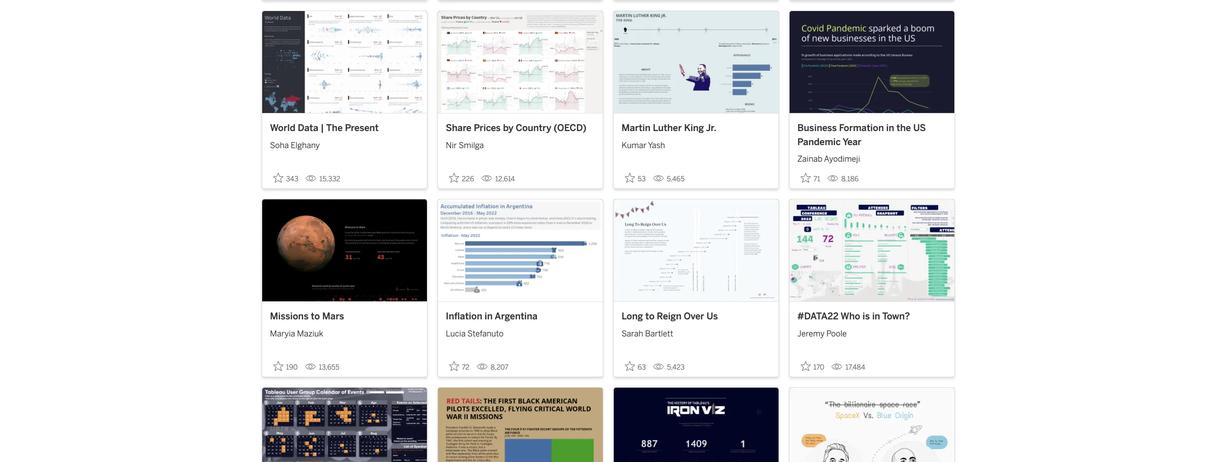 Task type: describe. For each thing, give the bounding box(es) containing it.
0 horizontal spatial in
[[485, 311, 493, 322]]

#data22 who is in town? link
[[798, 310, 946, 324]]

5,423 views element
[[649, 359, 689, 376]]

226
[[462, 175, 474, 183]]

who
[[841, 311, 860, 322]]

in inside business formation in the us pandemic year
[[886, 123, 894, 134]]

ayodimeji
[[824, 154, 860, 164]]

12,614 views element
[[477, 171, 519, 187]]

long to reign over us link
[[622, 310, 770, 324]]

sarah
[[622, 329, 643, 339]]

‫nir smilga‬‎ link
[[446, 135, 595, 151]]

12,614
[[495, 175, 515, 183]]

prices
[[474, 123, 501, 134]]

170
[[814, 363, 825, 372]]

(oecd)
[[554, 123, 587, 134]]

jeremy poole link
[[798, 324, 946, 340]]

add favorite button for #data22 who is in town?
[[798, 358, 828, 375]]

kumar yash link
[[622, 135, 770, 151]]

5,465
[[667, 175, 685, 183]]

maziuk
[[297, 329, 323, 339]]

15,332
[[320, 175, 340, 183]]

lucia stefanuto link
[[446, 324, 595, 340]]

bartlett
[[645, 329, 673, 339]]

yash
[[648, 140, 665, 150]]

data
[[298, 123, 318, 134]]

1 horizontal spatial in
[[872, 311, 880, 322]]

13,655 views element
[[301, 359, 343, 376]]

luther
[[653, 123, 682, 134]]

year
[[843, 136, 862, 147]]

5,423
[[667, 363, 685, 372]]

business
[[798, 123, 837, 134]]

formation
[[839, 123, 884, 134]]

poole
[[827, 329, 847, 339]]

inflation in argentina link
[[446, 310, 595, 324]]

sarah bartlett link
[[622, 324, 770, 340]]

#data22
[[798, 311, 839, 322]]

|
[[321, 123, 324, 134]]

town?
[[882, 311, 910, 322]]

is
[[863, 311, 870, 322]]

add favorite button for long to reign over us
[[622, 358, 649, 375]]

soha elghany
[[270, 140, 320, 150]]

business formation in the us pandemic year
[[798, 123, 926, 147]]

jeremy poole
[[798, 329, 847, 339]]

kumar yash
[[622, 140, 665, 150]]

reign
[[657, 311, 682, 322]]

maryia
[[270, 329, 295, 339]]

8,207
[[491, 363, 509, 372]]

present
[[345, 123, 379, 134]]

martin luther king jr. link
[[622, 122, 770, 135]]

#data22 who is in town?
[[798, 311, 910, 322]]

world data | the present link
[[270, 122, 419, 135]]

71
[[814, 175, 820, 183]]

zainab
[[798, 154, 823, 164]]

jeremy
[[798, 329, 825, 339]]

mars
[[322, 311, 344, 322]]

add favorite button for share prices by country (oecd)
[[446, 170, 477, 186]]

over
[[684, 311, 704, 322]]

argentina
[[495, 311, 538, 322]]

country
[[516, 123, 552, 134]]

the
[[326, 123, 343, 134]]

kumar
[[622, 140, 647, 150]]

pandemic
[[798, 136, 841, 147]]

Add Favorite button
[[270, 358, 301, 375]]

maryia maziuk
[[270, 329, 323, 339]]

inflation in argentina
[[446, 311, 538, 322]]



Task type: locate. For each thing, give the bounding box(es) containing it.
Add Favorite button
[[270, 170, 301, 186], [446, 170, 477, 186], [798, 170, 823, 186], [446, 358, 473, 375], [622, 358, 649, 375], [798, 358, 828, 375]]

add favorite button for inflation in argentina
[[446, 358, 473, 375]]

elghany
[[291, 140, 320, 150]]

world
[[270, 123, 295, 134]]

add favorite button for business formation in the us pandemic year
[[798, 170, 823, 186]]

add favorite button containing 343
[[270, 170, 301, 186]]

add favorite button for world data | the present
[[270, 170, 301, 186]]

to for long
[[645, 311, 655, 322]]

in up 'stefanuto'
[[485, 311, 493, 322]]

to for missions
[[311, 311, 320, 322]]

share prices by country (oecd) link
[[446, 122, 595, 135]]

stefanuto
[[467, 329, 504, 339]]

‫nir
[[446, 140, 457, 150]]

the
[[897, 123, 911, 134]]

1 to from the left
[[311, 311, 320, 322]]

inflation
[[446, 311, 482, 322]]

add favorite button down 'lucia'
[[446, 358, 473, 375]]

to left mars
[[311, 311, 320, 322]]

190
[[286, 363, 298, 372]]

5,465 views element
[[649, 171, 689, 187]]

long
[[622, 311, 643, 322]]

lucia
[[446, 329, 466, 339]]

343
[[286, 175, 298, 183]]

add favorite button containing 72
[[446, 358, 473, 375]]

13,655
[[319, 363, 339, 372]]

missions to mars
[[270, 311, 344, 322]]

sarah bartlett
[[622, 329, 673, 339]]

smilga‬‎
[[459, 140, 484, 150]]

king
[[684, 123, 704, 134]]

share
[[446, 123, 472, 134]]

in
[[886, 123, 894, 134], [485, 311, 493, 322], [872, 311, 880, 322]]

martin
[[622, 123, 651, 134]]

8,186 views element
[[823, 171, 863, 187]]

business formation in the us pandemic year link
[[798, 122, 946, 149]]

add favorite button containing 170
[[798, 358, 828, 375]]

72
[[462, 363, 470, 372]]

us
[[707, 311, 718, 322]]

us
[[913, 123, 926, 134]]

world data | the present
[[270, 123, 379, 134]]

soha
[[270, 140, 289, 150]]

add favorite button down zainab
[[798, 170, 823, 186]]

zainab ayodimeji link
[[798, 149, 946, 165]]

add favorite button down soha
[[270, 170, 301, 186]]

add favorite button down jeremy
[[798, 358, 828, 375]]

0 horizontal spatial to
[[311, 311, 320, 322]]

63
[[638, 363, 646, 372]]

to
[[311, 311, 320, 322], [645, 311, 655, 322]]

in right is
[[872, 311, 880, 322]]

jr.
[[706, 123, 716, 134]]

add favorite button down sarah
[[622, 358, 649, 375]]

53
[[638, 175, 646, 183]]

missions to mars link
[[270, 310, 419, 324]]

share prices by country (oecd)
[[446, 123, 587, 134]]

Add Favorite button
[[622, 170, 649, 186]]

add favorite button down ‫nir smilga‬‎
[[446, 170, 477, 186]]

1 horizontal spatial to
[[645, 311, 655, 322]]

missions
[[270, 311, 309, 322]]

to up sarah bartlett
[[645, 311, 655, 322]]

maryia maziuk link
[[270, 324, 419, 340]]

zainab ayodimeji
[[798, 154, 860, 164]]

15,332 views element
[[301, 171, 344, 187]]

long to reign over us
[[622, 311, 718, 322]]

17,484
[[846, 363, 865, 372]]

by
[[503, 123, 514, 134]]

8,186
[[841, 175, 859, 183]]

17,484 views element
[[828, 359, 869, 376]]

add favorite button containing 63
[[622, 358, 649, 375]]

8,207 views element
[[473, 359, 513, 376]]

2 to from the left
[[645, 311, 655, 322]]

soha elghany link
[[270, 135, 419, 151]]

workbook thumbnail image
[[262, 11, 427, 113], [438, 11, 603, 113], [614, 11, 778, 113], [789, 11, 954, 113], [262, 199, 427, 302], [438, 199, 603, 302], [614, 199, 778, 302], [789, 199, 954, 302], [262, 388, 427, 462], [438, 388, 603, 462], [614, 388, 778, 462], [789, 388, 954, 462]]

in left the
[[886, 123, 894, 134]]

add favorite button containing 226
[[446, 170, 477, 186]]

‫nir smilga‬‎
[[446, 140, 484, 150]]

lucia stefanuto
[[446, 329, 504, 339]]

martin luther king jr.
[[622, 123, 716, 134]]

add favorite button containing 71
[[798, 170, 823, 186]]

2 horizontal spatial in
[[886, 123, 894, 134]]



Task type: vqa. For each thing, say whether or not it's contained in the screenshot.


